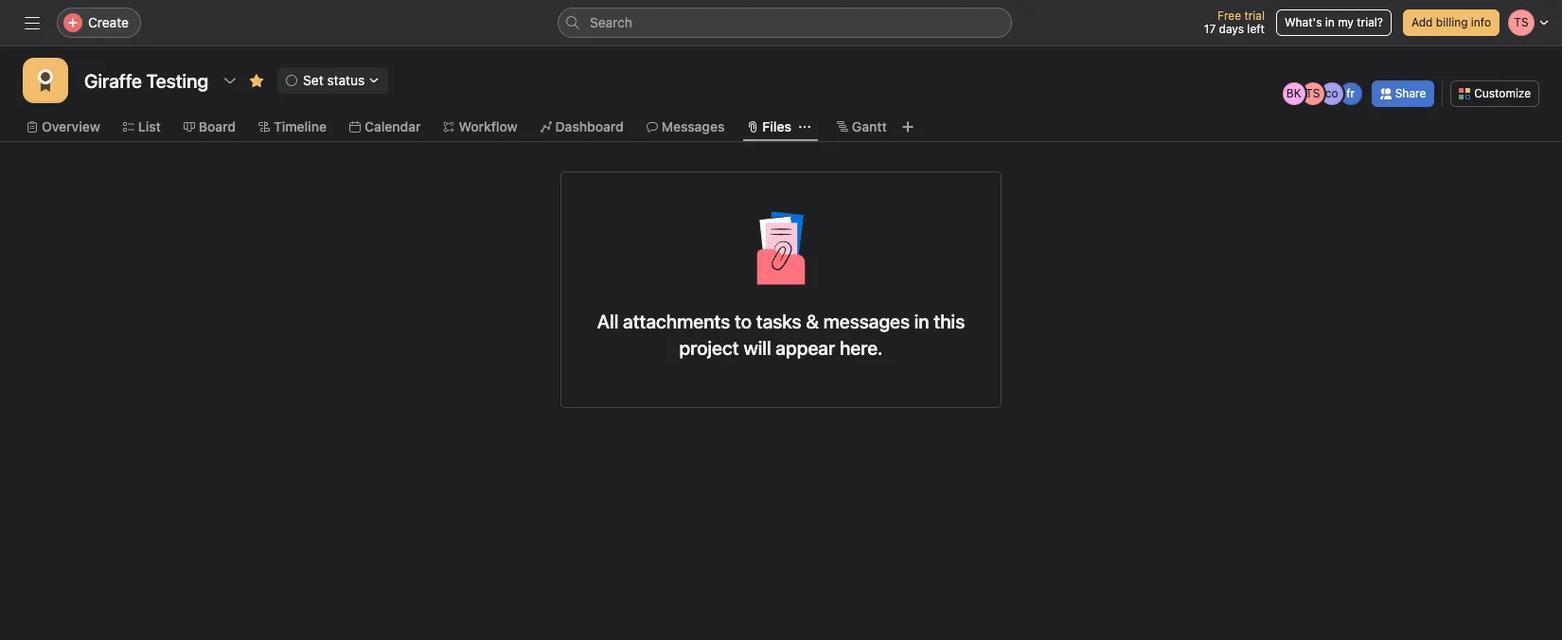 Task type: describe. For each thing, give the bounding box(es) containing it.
what's in my trial? button
[[1277, 9, 1392, 36]]

remove from starred image
[[249, 73, 264, 88]]

&
[[806, 311, 819, 332]]

co
[[1326, 86, 1339, 100]]

trial
[[1245, 9, 1265, 23]]

appear here.
[[776, 337, 883, 359]]

add
[[1412, 15, 1433, 29]]

info
[[1472, 15, 1492, 29]]

project
[[680, 337, 739, 359]]

17
[[1205, 22, 1216, 36]]

timeline link
[[259, 116, 327, 137]]

days
[[1219, 22, 1244, 36]]

gantt
[[852, 118, 887, 134]]

files link
[[748, 116, 792, 137]]

board
[[199, 118, 236, 134]]

set
[[303, 72, 324, 88]]

ribbon image
[[34, 69, 57, 92]]

messages link
[[647, 116, 725, 137]]

dashboard
[[556, 118, 624, 134]]

overview
[[42, 118, 100, 134]]

customize
[[1475, 86, 1531, 100]]

free
[[1218, 9, 1242, 23]]

list link
[[123, 116, 161, 137]]

gantt link
[[837, 116, 887, 137]]

left
[[1248, 22, 1265, 36]]

in inside the all attachments to tasks & messages in this project will appear here.
[[915, 311, 930, 332]]

fr
[[1347, 86, 1355, 100]]

status
[[327, 72, 365, 88]]

share button
[[1372, 81, 1435, 107]]

to
[[735, 311, 752, 332]]

set status
[[303, 72, 365, 88]]

will
[[744, 337, 771, 359]]

messages
[[662, 118, 725, 134]]

add billing info
[[1412, 15, 1492, 29]]

trial?
[[1357, 15, 1384, 29]]

what's in my trial?
[[1285, 15, 1384, 29]]



Task type: vqa. For each thing, say whether or not it's contained in the screenshot.
Files link
yes



Task type: locate. For each thing, give the bounding box(es) containing it.
files
[[763, 118, 792, 134]]

create button
[[57, 8, 141, 38]]

None text field
[[80, 63, 213, 98]]

billing
[[1437, 15, 1468, 29]]

overview link
[[27, 116, 100, 137]]

customize button
[[1451, 81, 1540, 107]]

in
[[1326, 15, 1335, 29], [915, 311, 930, 332]]

list
[[138, 118, 161, 134]]

0 horizontal spatial in
[[915, 311, 930, 332]]

all attachments to tasks & messages in this project will appear here.
[[597, 311, 965, 359]]

tab actions image
[[799, 121, 811, 133]]

search list box
[[558, 8, 1012, 38]]

workflow link
[[444, 116, 518, 137]]

calendar link
[[349, 116, 421, 137]]

this
[[934, 311, 965, 332]]

in left this
[[915, 311, 930, 332]]

my
[[1338, 15, 1354, 29]]

bk
[[1287, 86, 1302, 100]]

1 horizontal spatial in
[[1326, 15, 1335, 29]]

in inside button
[[1326, 15, 1335, 29]]

attachments
[[623, 311, 731, 332]]

board link
[[184, 116, 236, 137]]

set status button
[[278, 67, 389, 94]]

timeline
[[274, 118, 327, 134]]

0 vertical spatial in
[[1326, 15, 1335, 29]]

dashboard link
[[540, 116, 624, 137]]

expand sidebar image
[[25, 15, 40, 30]]

what's
[[1285, 15, 1323, 29]]

share
[[1396, 86, 1427, 100]]

all
[[597, 311, 619, 332]]

create
[[88, 14, 129, 30]]

messages
[[824, 311, 910, 332]]

search button
[[558, 8, 1012, 38]]

add tab image
[[900, 119, 916, 134]]

add billing info button
[[1404, 9, 1500, 36]]

show options image
[[223, 73, 238, 88]]

ts
[[1306, 86, 1321, 100]]

calendar
[[365, 118, 421, 134]]

workflow
[[459, 118, 518, 134]]

free trial 17 days left
[[1205, 9, 1265, 36]]

in left my
[[1326, 15, 1335, 29]]

1 vertical spatial in
[[915, 311, 930, 332]]

search
[[590, 14, 633, 30]]

tasks
[[756, 311, 802, 332]]



